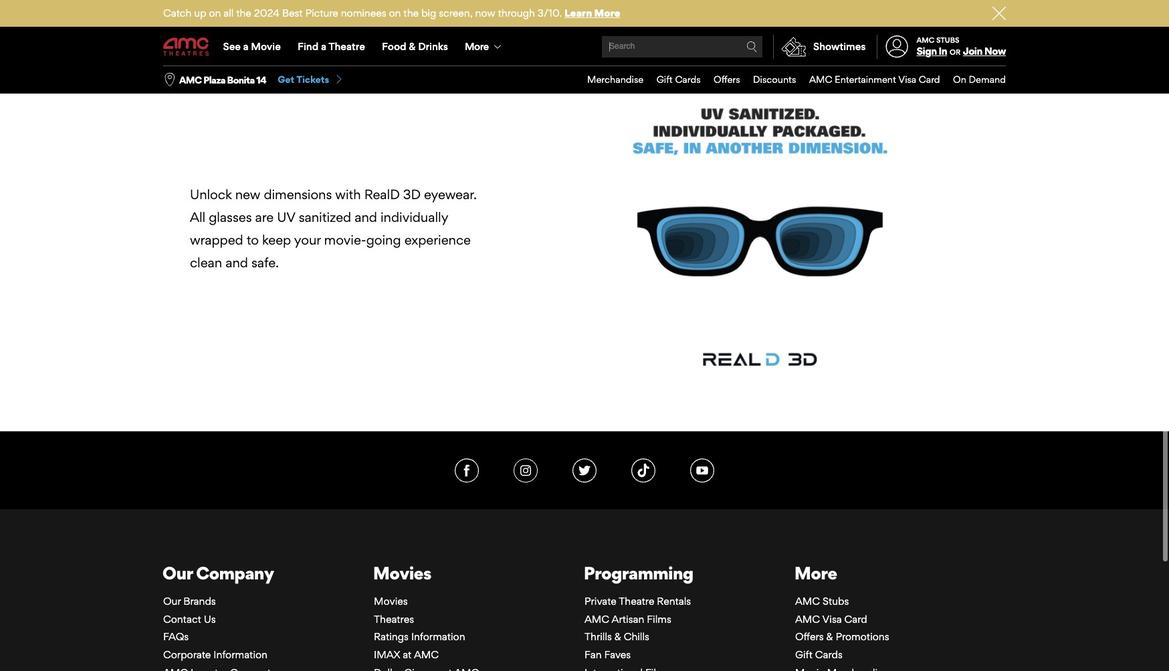 Task type: locate. For each thing, give the bounding box(es) containing it.
1 horizontal spatial gift
[[795, 648, 813, 660]]

movies up the movies link
[[373, 561, 431, 582]]

14
[[256, 74, 266, 85]]

cards inside amc stubs amc visa card offers & promotions gift cards
[[815, 648, 843, 660]]

see a movie
[[223, 40, 281, 53]]

1 vertical spatial information
[[214, 648, 267, 660]]

a right find
[[321, 40, 326, 53]]

2 vertical spatial more
[[794, 561, 837, 582]]

0 vertical spatial movies
[[373, 561, 431, 582]]

1 horizontal spatial card
[[919, 74, 940, 85]]

1 vertical spatial offers
[[795, 630, 824, 642]]

0 horizontal spatial a
[[243, 40, 249, 53]]

dimensions
[[264, 185, 332, 201]]

gift cards link down offers & promotions 'link'
[[795, 648, 843, 660]]

1 vertical spatial stubs
[[823, 594, 849, 606]]

glasses
[[209, 208, 252, 224]]

0 vertical spatial information
[[411, 630, 465, 642]]

0 vertical spatial card
[[919, 74, 940, 85]]

find a theatre link
[[289, 28, 373, 66]]

stubs up amc visa card link
[[823, 594, 849, 606]]

contact us link
[[163, 612, 216, 624]]

cookie consent banner dialog
[[0, 635, 1169, 671]]

0 vertical spatial stubs
[[936, 35, 959, 45]]

programming
[[584, 561, 693, 582]]

get tickets link
[[278, 74, 344, 86]]

food & drinks
[[382, 40, 448, 53]]

1 horizontal spatial information
[[411, 630, 465, 642]]

1 vertical spatial cards
[[815, 648, 843, 660]]

0 horizontal spatial on
[[209, 7, 221, 19]]

theatre down nominees
[[329, 40, 365, 53]]

3/10.
[[538, 7, 562, 19]]

cards down search the amc website text field
[[675, 74, 701, 85]]

1 vertical spatial movies
[[374, 594, 408, 606]]

0 horizontal spatial &
[[409, 40, 416, 53]]

1 vertical spatial gift
[[795, 648, 813, 660]]

0 horizontal spatial more
[[465, 40, 489, 53]]

the left big
[[404, 7, 419, 19]]

entertainment
[[835, 74, 896, 85]]

more right learn
[[594, 7, 620, 19]]

card down sign in button on the right
[[919, 74, 940, 85]]

showtimes
[[813, 40, 866, 53]]

gift cards
[[657, 74, 701, 85]]

information up at
[[411, 630, 465, 642]]

amc plaza bonita 14
[[179, 74, 266, 85]]

offers
[[714, 74, 740, 85], [795, 630, 824, 642]]

best
[[282, 7, 303, 19]]

amc facebook image
[[455, 457, 479, 481], [455, 457, 479, 481]]

0 horizontal spatial stubs
[[823, 594, 849, 606]]

the
[[236, 7, 251, 19], [404, 7, 419, 19]]

0 horizontal spatial gift
[[657, 74, 673, 85]]

are
[[255, 208, 274, 224]]

amc inside the movies theatres ratings information imax at amc
[[414, 648, 439, 660]]

2024
[[254, 7, 279, 19]]

footer
[[0, 430, 1169, 671]]

discounts
[[753, 74, 796, 85]]

nominees
[[341, 7, 386, 19]]

eyewear.
[[424, 185, 477, 201]]

gift cards link
[[644, 66, 701, 93], [795, 648, 843, 660]]

0 horizontal spatial information
[[214, 648, 267, 660]]

0 horizontal spatial card
[[844, 612, 867, 624]]

food
[[382, 40, 406, 53]]

0 horizontal spatial offers
[[714, 74, 740, 85]]

visa
[[898, 74, 916, 85], [822, 612, 842, 624]]

individually
[[381, 208, 448, 224]]

artisan
[[612, 612, 644, 624]]

0 vertical spatial cards
[[675, 74, 701, 85]]

&
[[409, 40, 416, 53], [614, 630, 621, 642], [826, 630, 833, 642]]

more up amc stubs link
[[794, 561, 837, 582]]

amc stubs link
[[795, 594, 849, 606]]

& down amc visa card link
[[826, 630, 833, 642]]

gift
[[657, 74, 673, 85], [795, 648, 813, 660]]

& up faves
[[614, 630, 621, 642]]

1 a from the left
[[243, 40, 249, 53]]

1 horizontal spatial offers
[[795, 630, 824, 642]]

and down to
[[226, 254, 248, 270]]

stubs
[[936, 35, 959, 45], [823, 594, 849, 606]]

1 horizontal spatial and
[[355, 208, 377, 224]]

0 vertical spatial more
[[594, 7, 620, 19]]

1 the from the left
[[236, 7, 251, 19]]

a
[[243, 40, 249, 53], [321, 40, 326, 53]]

0 vertical spatial and
[[355, 208, 377, 224]]

0 vertical spatial theatre
[[329, 40, 365, 53]]

on demand
[[953, 74, 1006, 85]]

offers left 'discounts'
[[714, 74, 740, 85]]

1 horizontal spatial stubs
[[936, 35, 959, 45]]

private theatre rentals link
[[585, 594, 691, 606]]

0 vertical spatial visa
[[898, 74, 916, 85]]

2 a from the left
[[321, 40, 326, 53]]

1 horizontal spatial on
[[389, 7, 401, 19]]

theatres
[[374, 612, 414, 624]]

2 horizontal spatial more
[[794, 561, 837, 582]]

our
[[162, 561, 193, 582], [163, 594, 181, 606]]

2 on from the left
[[389, 7, 401, 19]]

amc inside amc entertainment visa card link
[[809, 74, 832, 85]]

amc tiktok image
[[631, 457, 655, 481]]

corporate
[[163, 648, 211, 660]]

ratings information link
[[374, 630, 465, 642]]

more
[[594, 7, 620, 19], [465, 40, 489, 53], [794, 561, 837, 582]]

amc twitter image
[[573, 457, 597, 481], [573, 457, 597, 481]]

0 vertical spatial menu
[[163, 28, 1006, 66]]

0 vertical spatial gift
[[657, 74, 673, 85]]

stubs inside the amc stubs sign in or join now
[[936, 35, 959, 45]]

0 vertical spatial gift cards link
[[644, 66, 701, 93]]

1 horizontal spatial a
[[321, 40, 326, 53]]

gift cards link down search the amc website text field
[[644, 66, 701, 93]]

1 horizontal spatial visa
[[898, 74, 916, 85]]

amc logo image
[[163, 38, 210, 56], [163, 38, 210, 56]]

amc up sign
[[917, 35, 935, 45]]

on
[[209, 7, 221, 19], [389, 7, 401, 19]]

amc up thrills
[[585, 612, 609, 624]]

1 horizontal spatial the
[[404, 7, 419, 19]]

visa inside amc stubs amc visa card offers & promotions gift cards
[[822, 612, 842, 624]]

visa down amc stubs link
[[822, 612, 842, 624]]

user profile image
[[878, 36, 916, 58]]

amc down showtimes link
[[809, 74, 832, 85]]

a inside find a theatre link
[[321, 40, 326, 53]]

0 vertical spatial our
[[162, 561, 193, 582]]

menu down showtimes image
[[574, 66, 1006, 93]]

amc visa card link
[[795, 612, 867, 624]]

menu
[[163, 28, 1006, 66], [574, 66, 1006, 93]]

amc stubs sign in or join now
[[917, 35, 1006, 58]]

with
[[335, 185, 361, 201]]

now
[[984, 45, 1006, 58]]

our up contact
[[163, 594, 181, 606]]

sign in or join amc stubs element
[[876, 28, 1006, 66]]

0 horizontal spatial theatre
[[329, 40, 365, 53]]

amc inside amc plaza bonita 14 'button'
[[179, 74, 202, 85]]

1 vertical spatial our
[[163, 594, 181, 606]]

chills
[[624, 630, 649, 642]]

tickets
[[296, 74, 329, 85]]

our for our company
[[162, 561, 193, 582]]

visa down user profile image
[[898, 74, 916, 85]]

all
[[224, 7, 234, 19]]

1 vertical spatial card
[[844, 612, 867, 624]]

1 vertical spatial gift cards link
[[795, 648, 843, 660]]

through
[[498, 7, 535, 19]]

offers link
[[701, 66, 740, 93]]

company
[[196, 561, 274, 582]]

0 horizontal spatial visa
[[822, 612, 842, 624]]

a inside see a movie link
[[243, 40, 249, 53]]

gift down search the amc website text field
[[657, 74, 673, 85]]

movie
[[251, 40, 281, 53]]

amc
[[917, 35, 935, 45], [809, 74, 832, 85], [179, 74, 202, 85], [795, 594, 820, 606], [585, 612, 609, 624], [795, 612, 820, 624], [414, 648, 439, 660]]

our inside our brands contact us faqs corporate information
[[163, 594, 181, 606]]

stubs up in
[[936, 35, 959, 45]]

1 vertical spatial and
[[226, 254, 248, 270]]

amc right at
[[414, 648, 439, 660]]

thrills
[[585, 630, 612, 642]]

1 vertical spatial more
[[465, 40, 489, 53]]

menu containing merchandise
[[574, 66, 1006, 93]]

0 horizontal spatial the
[[236, 7, 251, 19]]

1 vertical spatial theatre
[[619, 594, 654, 606]]

1 vertical spatial visa
[[822, 612, 842, 624]]

search the AMC website text field
[[607, 42, 746, 52]]

1 horizontal spatial theatre
[[619, 594, 654, 606]]

& right food
[[409, 40, 416, 53]]

amc left plaza
[[179, 74, 202, 85]]

2 horizontal spatial &
[[826, 630, 833, 642]]

the right 'all'
[[236, 7, 251, 19]]

1 horizontal spatial more
[[594, 7, 620, 19]]

0 horizontal spatial gift cards link
[[644, 66, 701, 93]]

offers down amc visa card link
[[795, 630, 824, 642]]

unlock new dimensions with reald 3d eyewear. all glasses are uv sanitized and individually wrapped to keep your movie-going experience clean and safe.
[[190, 185, 477, 270]]

theatre up artisan
[[619, 594, 654, 606]]

us
[[204, 612, 216, 624]]

offers inside menu
[[714, 74, 740, 85]]

menu down learn
[[163, 28, 1006, 66]]

1 horizontal spatial cards
[[815, 648, 843, 660]]

offers inside amc stubs amc visa card offers & promotions gift cards
[[795, 630, 824, 642]]

a right see
[[243, 40, 249, 53]]

1 vertical spatial menu
[[574, 66, 1006, 93]]

going
[[366, 231, 401, 247]]

on left 'all'
[[209, 7, 221, 19]]

clean
[[190, 254, 222, 270]]

in
[[939, 45, 947, 58]]

footer containing our company
[[0, 430, 1169, 671]]

join now button
[[963, 45, 1006, 58]]

on right nominees
[[389, 7, 401, 19]]

more down now
[[465, 40, 489, 53]]

movies up theatres
[[374, 594, 408, 606]]

on demand link
[[940, 66, 1006, 93]]

brands
[[183, 594, 216, 606]]

stubs for in
[[936, 35, 959, 45]]

our up our brands link
[[162, 561, 193, 582]]

new
[[235, 185, 260, 201]]

movies inside the movies theatres ratings information imax at amc
[[374, 594, 408, 606]]

demand
[[969, 74, 1006, 85]]

0 horizontal spatial cards
[[675, 74, 701, 85]]

thrills & chills link
[[585, 630, 649, 642]]

stubs inside amc stubs amc visa card offers & promotions gift cards
[[823, 594, 849, 606]]

gift down offers & promotions 'link'
[[795, 648, 813, 660]]

amc plaza bonita 14 button
[[179, 73, 266, 86]]

amc instagram image
[[514, 457, 538, 481], [514, 457, 538, 481]]

information
[[411, 630, 465, 642], [214, 648, 267, 660]]

movies link
[[374, 594, 408, 606]]

cards down offers & promotions 'link'
[[815, 648, 843, 660]]

faqs link
[[163, 630, 189, 642]]

and down reald
[[355, 208, 377, 224]]

information down us
[[214, 648, 267, 660]]

amc youtube image
[[690, 457, 714, 481], [690, 457, 714, 481]]

0 vertical spatial offers
[[714, 74, 740, 85]]

card up 'promotions'
[[844, 612, 867, 624]]

1 horizontal spatial &
[[614, 630, 621, 642]]



Task type: describe. For each thing, give the bounding box(es) containing it.
movies theatres ratings information imax at amc
[[374, 594, 465, 660]]

uv
[[277, 208, 295, 224]]

up
[[194, 7, 206, 19]]

theatre inside menu
[[329, 40, 365, 53]]

or
[[950, 48, 960, 57]]

offers & promotions link
[[795, 630, 889, 642]]

plaza
[[203, 74, 225, 85]]

more inside footer
[[794, 561, 837, 582]]

visa inside menu
[[898, 74, 916, 85]]

merchandise
[[587, 74, 644, 85]]

find a theatre
[[298, 40, 365, 53]]

amc down amc stubs link
[[795, 612, 820, 624]]

big
[[421, 7, 436, 19]]

learn more link
[[564, 7, 620, 19]]

information inside our brands contact us faqs corporate information
[[214, 648, 267, 660]]

to
[[247, 231, 259, 247]]

food & drinks link
[[373, 28, 456, 66]]

at
[[403, 648, 412, 660]]

a for theatre
[[321, 40, 326, 53]]

fan faves link
[[585, 648, 631, 660]]

see
[[223, 40, 241, 53]]

join
[[963, 45, 982, 58]]

movies for movies theatres ratings information imax at amc
[[374, 594, 408, 606]]

submit search icon image
[[746, 41, 757, 52]]

private
[[585, 594, 617, 606]]

unlock
[[190, 185, 232, 201]]

amc entertainment visa card link
[[796, 66, 940, 93]]

gift inside menu
[[657, 74, 673, 85]]

sign in button
[[917, 45, 947, 58]]

amc tiktok image
[[631, 457, 655, 481]]

all
[[190, 208, 205, 224]]

imax at amc link
[[374, 648, 439, 660]]

card inside amc entertainment visa card link
[[919, 74, 940, 85]]

showtimes link
[[773, 35, 866, 59]]

showtimes image
[[774, 35, 813, 59]]

drinks
[[418, 40, 448, 53]]

discounts link
[[740, 66, 796, 93]]

& inside amc stubs amc visa card offers & promotions gift cards
[[826, 630, 833, 642]]

films
[[647, 612, 671, 624]]

imax
[[374, 648, 400, 660]]

amc inside private theatre rentals amc artisan films thrills & chills fan faves
[[585, 612, 609, 624]]

our brands link
[[163, 594, 216, 606]]

amc artisan films link
[[585, 612, 671, 624]]

picture
[[305, 7, 338, 19]]

catch
[[163, 7, 191, 19]]

contact
[[163, 612, 201, 624]]

your
[[294, 231, 321, 247]]

gift inside amc stubs amc visa card offers & promotions gift cards
[[795, 648, 813, 660]]

3d
[[403, 185, 421, 201]]

sign
[[917, 45, 937, 58]]

fan
[[585, 648, 602, 660]]

faqs
[[163, 630, 189, 642]]

2 the from the left
[[404, 7, 419, 19]]

card inside amc stubs amc visa card offers & promotions gift cards
[[844, 612, 867, 624]]

theatre inside private theatre rentals amc artisan films thrills & chills fan faves
[[619, 594, 654, 606]]

get tickets
[[278, 74, 329, 85]]

information inside the movies theatres ratings information imax at amc
[[411, 630, 465, 642]]

safe.
[[251, 254, 279, 270]]

ratings
[[374, 630, 409, 642]]

movie-
[[324, 231, 366, 247]]

stubs for visa
[[823, 594, 849, 606]]

see a movie link
[[215, 28, 289, 66]]

find
[[298, 40, 319, 53]]

0 horizontal spatial and
[[226, 254, 248, 270]]

movies for movies
[[373, 561, 431, 582]]

& inside private theatre rentals amc artisan films thrills & chills fan faves
[[614, 630, 621, 642]]

amc up amc visa card link
[[795, 594, 820, 606]]

uv sanitized. individually packaged. safe, in another dimension image
[[514, 72, 1006, 408]]

& inside "link"
[[409, 40, 416, 53]]

our company
[[162, 561, 274, 582]]

private theatre rentals amc artisan films thrills & chills fan faves
[[585, 594, 691, 660]]

our for our brands contact us faqs corporate information
[[163, 594, 181, 606]]

amc stubs amc visa card offers & promotions gift cards
[[795, 594, 889, 660]]

learn
[[564, 7, 592, 19]]

menu containing more
[[163, 28, 1006, 66]]

rentals
[[657, 594, 691, 606]]

faves
[[604, 648, 631, 660]]

reald
[[364, 185, 400, 201]]

get
[[278, 74, 294, 85]]

our brands contact us faqs corporate information
[[163, 594, 267, 660]]

on
[[953, 74, 966, 85]]

cards inside menu
[[675, 74, 701, 85]]

a for movie
[[243, 40, 249, 53]]

more button
[[456, 28, 512, 66]]

1 horizontal spatial gift cards link
[[795, 648, 843, 660]]

promotions
[[836, 630, 889, 642]]

corporate information link
[[163, 648, 267, 660]]

sanitized
[[299, 208, 351, 224]]

more inside button
[[465, 40, 489, 53]]

experience
[[404, 231, 471, 247]]

wrapped
[[190, 231, 243, 247]]

1 on from the left
[[209, 7, 221, 19]]

catch up on all the 2024 best picture nominees on the big screen, now through 3/10. learn more
[[163, 7, 620, 19]]

screen,
[[439, 7, 473, 19]]

amc inside the amc stubs sign in or join now
[[917, 35, 935, 45]]

theatres link
[[374, 612, 414, 624]]



Task type: vqa. For each thing, say whether or not it's contained in the screenshot.


